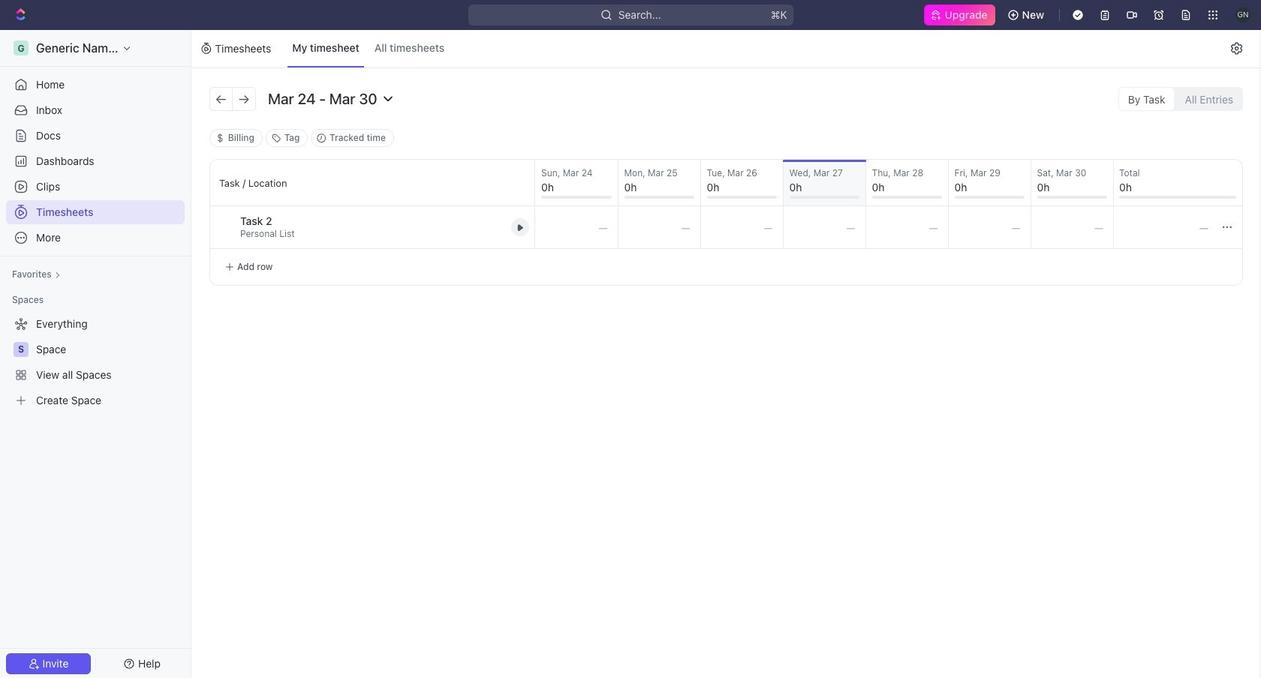 Task type: describe. For each thing, give the bounding box(es) containing it.
tree inside sidebar navigation
[[6, 312, 185, 413]]

sidebar navigation
[[0, 30, 194, 679]]

generic name's workspace, , element
[[14, 41, 29, 56]]

space, , element
[[14, 342, 29, 357]]



Task type: locate. For each thing, give the bounding box(es) containing it.
0 horizontal spatial — text field
[[866, 206, 948, 249]]

1 horizontal spatial — text field
[[1114, 206, 1219, 249]]

5 — text field from the left
[[949, 206, 1031, 249]]

— text field
[[866, 206, 948, 249], [1114, 206, 1219, 249]]

2 — text field from the left
[[1114, 206, 1219, 249]]

tree
[[6, 312, 185, 413]]

6 — text field from the left
[[1031, 206, 1114, 249]]

1 — text field from the left
[[535, 206, 618, 249]]

2 — text field from the left
[[618, 206, 700, 249]]

— text field
[[535, 206, 618, 249], [618, 206, 700, 249], [701, 206, 783, 249], [784, 206, 865, 249], [949, 206, 1031, 249], [1031, 206, 1114, 249]]

4 — text field from the left
[[784, 206, 865, 249]]

3 — text field from the left
[[701, 206, 783, 249]]

1 — text field from the left
[[866, 206, 948, 249]]



Task type: vqa. For each thing, say whether or not it's contained in the screenshot.
second — text field from right
yes



